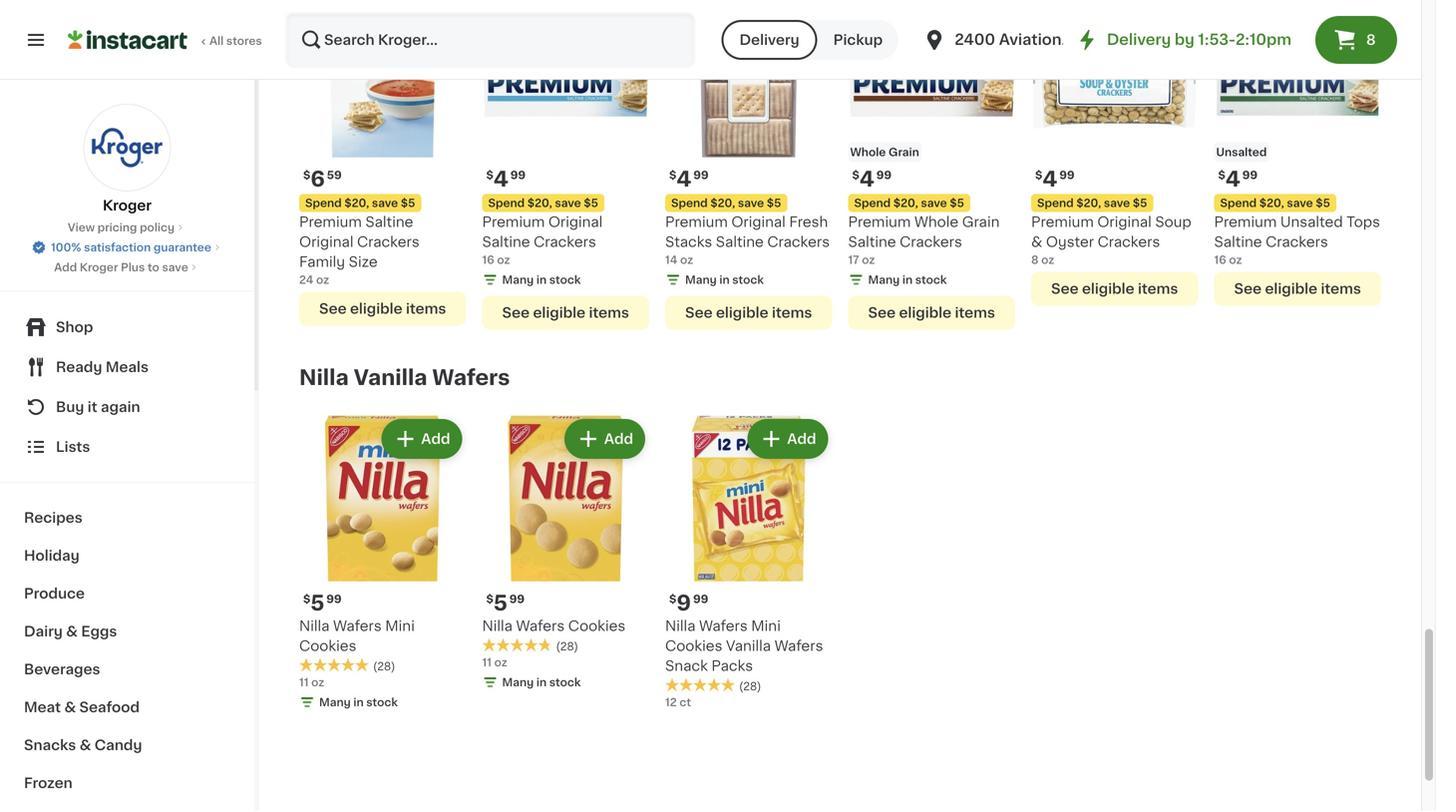 Task type: describe. For each thing, give the bounding box(es) containing it.
dr
[[1065, 32, 1084, 47]]

17
[[848, 254, 859, 265]]

satisfaction
[[84, 242, 151, 253]]

dairy
[[24, 624, 63, 638]]

save down guarantee
[[162, 262, 188, 273]]

to inside button
[[582, 8, 597, 22]]

see eligible items button for premium original saltine crackers
[[482, 296, 649, 330]]

see eligible items for premium whole grain saltine crackers
[[868, 306, 995, 320]]

ready meals link
[[12, 347, 242, 387]]

see eligible items for premium saltine original crackers family size
[[319, 302, 446, 316]]

premium original soup & oyster crackers 8 oz
[[1031, 215, 1192, 265]]

spend $20, save $5 for premium original saltine crackers
[[488, 198, 598, 208]]

delivery by 1:53-2:10pm
[[1107, 32, 1292, 47]]

oyster
[[1046, 235, 1094, 249]]

crackers inside premium whole grain saltine crackers 17 oz
[[900, 235, 962, 249]]

$ 9 99
[[669, 592, 709, 613]]

$ 5 99 for nilla wafers mini cookies
[[303, 592, 342, 613]]

5 for nilla wafers cookies
[[494, 592, 508, 613]]

$ for premium original soup & oyster crackers
[[1035, 170, 1043, 181]]

$ up nilla wafers cookies
[[486, 593, 494, 604]]

save for premium original saltine crackers
[[555, 198, 581, 208]]

spend $20, save $5 for premium whole grain saltine crackers
[[854, 198, 964, 208]]

original for soup
[[1098, 215, 1152, 229]]

all
[[209, 35, 224, 46]]

items for premium saltine original crackers family size
[[406, 302, 446, 316]]

1 horizontal spatial cookies
[[568, 619, 626, 633]]

many in stock down nilla wafers cookies
[[502, 677, 581, 688]]

oz inside premium original fresh stacks saltine crackers 14 oz
[[680, 254, 693, 265]]

spend $20, save $5 for premium original soup & oyster crackers
[[1037, 198, 1148, 208]]

nilla for nilla wafers mini cookies
[[299, 619, 330, 633]]

snacks & candy link
[[12, 726, 242, 764]]

oz inside premium original saltine crackers 16 oz
[[497, 254, 510, 265]]

delivery for delivery by 1:53-2:10pm
[[1107, 32, 1171, 47]]

see eligible items button for premium saltine original crackers family size
[[299, 292, 466, 326]]

nilla wafers mini cookies vanilla wafers snack packs
[[665, 619, 823, 673]]

crackers inside premium original saltine crackers 16 oz
[[534, 235, 596, 249]]

0 vertical spatial whole
[[850, 147, 886, 158]]

mini for 9
[[751, 619, 781, 633]]

$ 6 59
[[303, 169, 342, 190]]

view
[[68, 222, 95, 233]]

save for premium saltine original crackers family size
[[372, 198, 398, 208]]

8 inside button
[[1367, 33, 1376, 47]]

again
[[101, 400, 140, 414]]

8 button
[[1316, 16, 1398, 64]]

meat & seafood link
[[12, 688, 242, 726]]

99 up premium original saltine crackers 16 oz
[[510, 170, 526, 181]]

premium for original
[[299, 215, 362, 229]]

12
[[665, 697, 677, 708]]

pickup button
[[818, 20, 899, 60]]

2400 aviation dr
[[955, 32, 1084, 47]]

eligible for premium original soup & oyster crackers
[[1082, 282, 1135, 296]]

$ for premium whole grain saltine crackers
[[852, 170, 860, 181]]

0 horizontal spatial grain
[[889, 147, 920, 158]]

99 up premium unsalted tops saltine crackers 16 oz
[[1243, 170, 1258, 181]]

6
[[311, 169, 325, 190]]

in for crackers
[[537, 274, 547, 285]]

oz inside premium original soup & oyster crackers 8 oz
[[1042, 254, 1055, 265]]

ct
[[680, 697, 691, 708]]

saltine inside premium original saltine crackers 16 oz
[[482, 235, 530, 249]]

all stores link
[[68, 12, 263, 68]]

100%
[[51, 242, 81, 253]]

premium unsalted tops saltine crackers 16 oz
[[1215, 215, 1381, 265]]

$5 for premium unsalted tops saltine crackers
[[1316, 198, 1331, 208]]

premium saltine original crackers family size 24 oz
[[299, 215, 420, 285]]

original inside premium saltine original crackers family size 24 oz
[[299, 235, 354, 249]]

(28) for nilla wafers cookies
[[556, 641, 579, 652]]

family
[[299, 255, 345, 269]]

saltine inside premium saltine original crackers family size 24 oz
[[365, 215, 413, 229]]

crackers inside premium original soup & oyster crackers 8 oz
[[1098, 235, 1160, 249]]

oz inside premium unsalted tops saltine crackers 16 oz
[[1229, 254, 1242, 265]]

nilla vanilla wafers
[[299, 367, 510, 388]]

original for saltine
[[548, 215, 603, 229]]

spend for premium original fresh stacks saltine crackers
[[671, 198, 708, 208]]

item carousel region containing 6
[[271, 0, 1382, 342]]

nilla for nilla wafers cookies
[[482, 619, 513, 633]]

$20, for premium saltine original crackers family size
[[344, 198, 369, 208]]

produce link
[[12, 575, 242, 612]]

100% satisfaction guarantee
[[51, 242, 211, 253]]

frozen
[[24, 776, 73, 790]]

whole grain
[[850, 147, 920, 158]]

see for premium original saltine crackers
[[502, 306, 530, 320]]

spend $20, save $5 for premium saltine original crackers family size
[[305, 198, 415, 208]]

add inside button
[[549, 8, 578, 22]]

see eligible items for premium original soup & oyster crackers
[[1051, 282, 1179, 296]]

spend for premium original saltine crackers
[[488, 198, 525, 208]]

1 vertical spatial kroger
[[80, 262, 118, 273]]

crackers inside premium unsalted tops saltine crackers 16 oz
[[1266, 235, 1329, 249]]

many down 'nilla wafers mini cookies'
[[319, 697, 351, 708]]

see eligible items button for premium unsalted tops saltine crackers
[[1215, 272, 1382, 306]]

9
[[677, 592, 691, 613]]

$20, for premium whole grain saltine crackers
[[894, 198, 918, 208]]

11 oz for nilla wafers mini cookies
[[299, 677, 324, 688]]

view pricing policy link
[[68, 219, 187, 235]]

11 for nilla wafers mini cookies
[[299, 677, 309, 688]]

premium original fresh stacks saltine crackers 14 oz
[[665, 215, 830, 265]]

$20, for premium original fresh stacks saltine crackers
[[711, 198, 735, 208]]

beverages
[[24, 662, 100, 676]]

meals
[[106, 360, 149, 374]]

see eligible items button for premium original fresh stacks saltine crackers
[[665, 296, 832, 330]]

in down nilla wafers cookies
[[537, 677, 547, 688]]

lists link
[[12, 427, 242, 467]]

nilla wafers cookies
[[482, 619, 626, 633]]

crackers inside premium saltine original crackers family size 24 oz
[[357, 235, 420, 249]]

nilla for nilla wafers mini cookies vanilla wafers snack packs
[[665, 619, 696, 633]]

candy
[[95, 738, 142, 752]]

snacks
[[24, 738, 76, 752]]

soup
[[1156, 215, 1192, 229]]

4 for premium original soup & oyster crackers
[[1043, 169, 1058, 190]]

buy it again link
[[12, 387, 242, 427]]

buy
[[56, 400, 84, 414]]

stock down 'nilla wafers mini cookies'
[[366, 697, 398, 708]]

oz inside premium whole grain saltine crackers 17 oz
[[862, 254, 875, 265]]

0 vertical spatial vanilla
[[354, 367, 427, 388]]

policy
[[140, 222, 175, 233]]

0 vertical spatial kroger
[[103, 199, 152, 212]]

saltine inside premium unsalted tops saltine crackers 16 oz
[[1215, 235, 1262, 249]]

size
[[349, 255, 378, 269]]

by
[[1175, 32, 1195, 47]]

see eligible items button for premium whole grain saltine crackers
[[848, 296, 1016, 330]]

meat & seafood
[[24, 700, 140, 714]]

$ 4 99 for premium whole grain saltine crackers
[[852, 169, 892, 190]]

eligible for premium whole grain saltine crackers
[[899, 306, 952, 320]]

items for premium unsalted tops saltine crackers
[[1321, 282, 1362, 296]]

many in stock for saltine
[[868, 274, 947, 285]]

$ up 'nilla wafers mini cookies'
[[303, 593, 311, 604]]

seafood
[[79, 700, 140, 714]]

guarantee
[[154, 242, 211, 253]]

kroger link
[[83, 104, 171, 215]]

$ inside $ 9 99
[[669, 593, 677, 604]]

fresh
[[789, 215, 828, 229]]

$ for premium unsalted tops saltine crackers
[[1219, 170, 1226, 181]]

many in stock for crackers
[[502, 274, 581, 285]]

cart
[[600, 8, 629, 22]]

5 for nilla wafers mini cookies
[[311, 592, 325, 613]]

stock for saltine
[[916, 274, 947, 285]]

many in stock down 'nilla wafers mini cookies'
[[319, 697, 398, 708]]

many in stock for stacks
[[685, 274, 764, 285]]

tops
[[1347, 215, 1381, 229]]

stock for stacks
[[732, 274, 764, 285]]

shop link
[[12, 307, 242, 347]]

11 for nilla wafers cookies
[[482, 657, 492, 668]]

eggs
[[81, 624, 117, 638]]

24
[[299, 274, 314, 285]]

99 up nilla wafers cookies
[[510, 593, 525, 604]]

holiday link
[[12, 537, 242, 575]]

lists
[[56, 440, 90, 454]]

buy it again
[[56, 400, 140, 414]]

snack
[[665, 659, 708, 673]]

$5 for premium original fresh stacks saltine crackers
[[767, 198, 781, 208]]

view pricing policy
[[68, 222, 175, 233]]

99 down whole grain
[[877, 170, 892, 181]]

2:10pm
[[1236, 32, 1292, 47]]

saltine inside premium original fresh stacks saltine crackers 14 oz
[[716, 235, 764, 249]]

cookies for 5
[[299, 639, 357, 653]]

add kroger plus to save link
[[54, 259, 200, 275]]

many for 16
[[502, 274, 534, 285]]

stacks
[[665, 235, 712, 249]]

grain inside premium whole grain saltine crackers 17 oz
[[962, 215, 1000, 229]]

see for premium saltine original crackers family size
[[319, 302, 347, 316]]

premium for tops
[[1215, 215, 1277, 229]]

$5 for premium whole grain saltine crackers
[[950, 198, 964, 208]]

it
[[88, 400, 97, 414]]

dairy & eggs
[[24, 624, 117, 638]]

2400
[[955, 32, 996, 47]]

$ 4 99 for premium unsalted tops saltine crackers
[[1219, 169, 1258, 190]]

$ for premium original fresh stacks saltine crackers
[[669, 170, 677, 181]]

2400 aviation dr button
[[923, 12, 1084, 68]]



Task type: locate. For each thing, give the bounding box(es) containing it.
1 item carousel region from the top
[[271, 0, 1382, 342]]

add to cart
[[549, 8, 629, 22]]

many down nilla wafers cookies
[[502, 677, 534, 688]]

see eligible items button down premium original saltine crackers 16 oz
[[482, 296, 649, 330]]

99 up stacks
[[694, 170, 709, 181]]

$ for premium saltine original crackers family size
[[303, 170, 311, 181]]

saltine
[[365, 215, 413, 229], [482, 235, 530, 249], [716, 235, 764, 249], [848, 235, 896, 249], [1215, 235, 1262, 249]]

& inside "link"
[[64, 700, 76, 714]]

8
[[1367, 33, 1376, 47], [1031, 254, 1039, 265]]

1 horizontal spatial 5
[[494, 592, 508, 613]]

$5 up premium unsalted tops saltine crackers 16 oz
[[1316, 198, 1331, 208]]

spend $20, save $5 for premium original fresh stacks saltine crackers
[[671, 198, 781, 208]]

packs
[[712, 659, 753, 673]]

& for eggs
[[66, 624, 78, 638]]

ready meals
[[56, 360, 149, 374]]

stock down premium original saltine crackers 16 oz
[[549, 274, 581, 285]]

1 horizontal spatial delivery
[[1107, 32, 1171, 47]]

unsalted
[[1217, 147, 1267, 158], [1281, 215, 1343, 229]]

$20, up premium unsalted tops saltine crackers 16 oz
[[1260, 198, 1285, 208]]

in down premium original saltine crackers 16 oz
[[537, 274, 547, 285]]

nilla inside nilla wafers mini cookies vanilla wafers snack packs
[[665, 619, 696, 633]]

see eligible items for premium original saltine crackers
[[502, 306, 629, 320]]

2 premium from the left
[[482, 215, 545, 229]]

spend up stacks
[[671, 198, 708, 208]]

0 horizontal spatial $ 5 99
[[303, 592, 342, 613]]

shop
[[56, 320, 93, 334]]

$ 5 99 for nilla wafers cookies
[[486, 592, 525, 613]]

premium for fresh
[[665, 215, 728, 229]]

see eligible items button for premium original soup & oyster crackers
[[1031, 272, 1199, 306]]

kroger logo image
[[83, 104, 171, 192]]

spend for premium saltine original crackers family size
[[305, 198, 342, 208]]

5 4 from the left
[[1226, 169, 1241, 190]]

see down stacks
[[685, 306, 713, 320]]

1 horizontal spatial unsalted
[[1281, 215, 1343, 229]]

8 inside premium original soup & oyster crackers 8 oz
[[1031, 254, 1039, 265]]

5 spend $20, save $5 from the left
[[1037, 198, 1148, 208]]

product group containing 9
[[665, 415, 832, 710]]

11 oz
[[482, 657, 507, 668], [299, 677, 324, 688]]

$5 up premium whole grain saltine crackers 17 oz
[[950, 198, 964, 208]]

vanilla inside nilla wafers mini cookies vanilla wafers snack packs
[[726, 639, 771, 653]]

11 oz for nilla wafers cookies
[[482, 657, 507, 668]]

aviation
[[999, 32, 1062, 47]]

1 vertical spatial whole
[[915, 215, 959, 229]]

see eligible items down premium original fresh stacks saltine crackers 14 oz
[[685, 306, 812, 320]]

see eligible items down premium whole grain saltine crackers 17 oz
[[868, 306, 995, 320]]

99 up oyster
[[1060, 170, 1075, 181]]

1 horizontal spatial $ 5 99
[[486, 592, 525, 613]]

items down premium original soup & oyster crackers 8 oz
[[1138, 282, 1179, 296]]

see eligible items button down premium original fresh stacks saltine crackers 14 oz
[[665, 296, 832, 330]]

cookies inside 'nilla wafers mini cookies'
[[299, 639, 357, 653]]

stock for crackers
[[549, 274, 581, 285]]

save up premium whole grain saltine crackers 17 oz
[[921, 198, 947, 208]]

4 $5 from the left
[[950, 198, 964, 208]]

add kroger plus to save
[[54, 262, 188, 273]]

4 4 from the left
[[1043, 169, 1058, 190]]

0 vertical spatial 11
[[482, 657, 492, 668]]

& for seafood
[[64, 700, 76, 714]]

eligible for premium saltine original crackers family size
[[350, 302, 403, 316]]

delivery inside "delivery" button
[[740, 33, 800, 47]]

2 mini from the left
[[751, 619, 781, 633]]

0 horizontal spatial cookies
[[299, 639, 357, 653]]

1 vertical spatial unsalted
[[1281, 215, 1343, 229]]

$ left 59
[[303, 170, 311, 181]]

0 horizontal spatial mini
[[385, 619, 415, 633]]

12 ct
[[665, 697, 691, 708]]

service type group
[[722, 20, 899, 60]]

in for stacks
[[720, 274, 730, 285]]

in down 'nilla wafers mini cookies'
[[353, 697, 364, 708]]

2 horizontal spatial (28)
[[739, 681, 762, 692]]

grain
[[889, 147, 920, 158], [962, 215, 1000, 229]]

plus
[[121, 262, 145, 273]]

0 horizontal spatial vanilla
[[354, 367, 427, 388]]

spend $20, save $5 up premium original saltine crackers 16 oz
[[488, 198, 598, 208]]

spend for premium whole grain saltine crackers
[[854, 198, 891, 208]]

eligible down premium unsalted tops saltine crackers 16 oz
[[1265, 282, 1318, 296]]

1 vertical spatial 11 oz
[[299, 677, 324, 688]]

1 vertical spatial 8
[[1031, 254, 1039, 265]]

3 $20, from the left
[[711, 198, 735, 208]]

4 down whole grain
[[860, 169, 875, 190]]

1 horizontal spatial 11 oz
[[482, 657, 507, 668]]

0 horizontal spatial delivery
[[740, 33, 800, 47]]

$20, for premium original saltine crackers
[[528, 198, 552, 208]]

100% satisfaction guarantee button
[[31, 235, 223, 255]]

3 $5 from the left
[[767, 198, 781, 208]]

2 $ 5 99 from the left
[[486, 592, 525, 613]]

1 $ 5 99 from the left
[[303, 592, 342, 613]]

2 spend from the left
[[488, 198, 525, 208]]

see down premium whole grain saltine crackers 17 oz
[[868, 306, 896, 320]]

4 for premium unsalted tops saltine crackers
[[1226, 169, 1241, 190]]

4 for premium original fresh stacks saltine crackers
[[677, 169, 692, 190]]

1 5 from the left
[[311, 592, 325, 613]]

3 spend from the left
[[671, 198, 708, 208]]

5
[[311, 592, 325, 613], [494, 592, 508, 613]]

spend down whole grain
[[854, 198, 891, 208]]

eligible for premium unsalted tops saltine crackers
[[1265, 282, 1318, 296]]

(28) inside product group
[[739, 681, 762, 692]]

1 crackers from the left
[[357, 235, 420, 249]]

4 up premium original saltine crackers 16 oz
[[494, 169, 509, 190]]

$20, up premium original saltine crackers 16 oz
[[528, 198, 552, 208]]

3 $ 4 99 from the left
[[852, 169, 892, 190]]

items for premium original soup & oyster crackers
[[1138, 282, 1179, 296]]

premium for soup
[[1031, 215, 1094, 229]]

5 up nilla wafers cookies
[[494, 592, 508, 613]]

premium for saltine
[[482, 215, 545, 229]]

$ up premium original soup & oyster crackers 8 oz
[[1035, 170, 1043, 181]]

produce
[[24, 587, 85, 601]]

& left candy
[[80, 738, 91, 752]]

spend $20, save $5 up premium whole grain saltine crackers 17 oz
[[854, 198, 964, 208]]

see eligible items down premium unsalted tops saltine crackers 16 oz
[[1235, 282, 1362, 296]]

(28) for nilla wafers mini cookies vanilla wafers snack packs
[[739, 681, 762, 692]]

3 premium from the left
[[665, 215, 728, 229]]

2 crackers from the left
[[534, 235, 596, 249]]

1 horizontal spatial to
[[582, 8, 597, 22]]

save for premium original fresh stacks saltine crackers
[[738, 198, 764, 208]]

many for crackers
[[868, 274, 900, 285]]

(28) for nilla wafers mini cookies
[[373, 661, 395, 672]]

0 horizontal spatial whole
[[850, 147, 886, 158]]

spend inside product group
[[305, 198, 342, 208]]

ready meals button
[[12, 347, 242, 387]]

0 vertical spatial grain
[[889, 147, 920, 158]]

1 horizontal spatial mini
[[751, 619, 781, 633]]

2 vertical spatial (28)
[[739, 681, 762, 692]]

see eligible items inside product group
[[319, 302, 446, 316]]

3 crackers from the left
[[768, 235, 830, 249]]

& left eggs
[[66, 624, 78, 638]]

original inside premium original soup & oyster crackers 8 oz
[[1098, 215, 1152, 229]]

4 for premium whole grain saltine crackers
[[860, 169, 875, 190]]

product group containing 6
[[299, 0, 466, 326]]

frozen link
[[12, 764, 242, 802]]

see down family
[[319, 302, 347, 316]]

(28) down nilla wafers cookies
[[556, 641, 579, 652]]

save for premium unsalted tops saltine crackers
[[1287, 198, 1313, 208]]

see eligible items button down premium whole grain saltine crackers 17 oz
[[848, 296, 1016, 330]]

kroger
[[103, 199, 152, 212], [80, 262, 118, 273]]

see eligible items button down premium unsalted tops saltine crackers 16 oz
[[1215, 272, 1382, 306]]

items
[[1138, 282, 1179, 296], [1321, 282, 1362, 296], [406, 302, 446, 316], [589, 306, 629, 320], [772, 306, 812, 320], [955, 306, 995, 320]]

1 horizontal spatial whole
[[915, 215, 959, 229]]

$ 5 99 up nilla wafers cookies
[[486, 592, 525, 613]]

4 up premium unsalted tops saltine crackers 16 oz
[[1226, 169, 1241, 190]]

1 spend $20, save $5 from the left
[[305, 198, 415, 208]]

1 horizontal spatial (28)
[[556, 641, 579, 652]]

2 $ 4 99 from the left
[[669, 169, 709, 190]]

item carousel region containing 5
[[271, 407, 1382, 726]]

eligible down size
[[350, 302, 403, 316]]

1:53-
[[1198, 32, 1236, 47]]

5 up 'nilla wafers mini cookies'
[[311, 592, 325, 613]]

delivery for delivery
[[740, 33, 800, 47]]

6 $20, from the left
[[1260, 198, 1285, 208]]

4 premium from the left
[[848, 215, 911, 229]]

spend down $ 6 59
[[305, 198, 342, 208]]

many down premium whole grain saltine crackers 17 oz
[[868, 274, 900, 285]]

delivery left pickup
[[740, 33, 800, 47]]

(28)
[[556, 641, 579, 652], [373, 661, 395, 672], [739, 681, 762, 692]]

delivery button
[[722, 20, 818, 60]]

2 item carousel region from the top
[[271, 407, 1382, 726]]

oz inside premium saltine original crackers family size 24 oz
[[316, 274, 329, 285]]

many in stock down premium whole grain saltine crackers 17 oz
[[868, 274, 947, 285]]

spend for premium original soup & oyster crackers
[[1037, 198, 1074, 208]]

$ 4 99 up oyster
[[1035, 169, 1075, 190]]

delivery inside delivery by 1:53-2:10pm link
[[1107, 32, 1171, 47]]

(28) down 'nilla wafers mini cookies'
[[373, 661, 395, 672]]

1 vertical spatial 11
[[299, 677, 309, 688]]

0 horizontal spatial unsalted
[[1217, 147, 1267, 158]]

items for premium whole grain saltine crackers
[[955, 306, 995, 320]]

premium for grain
[[848, 215, 911, 229]]

& right meat
[[64, 700, 76, 714]]

in
[[537, 274, 547, 285], [720, 274, 730, 285], [903, 274, 913, 285], [537, 677, 547, 688], [353, 697, 364, 708]]

eligible
[[1082, 282, 1135, 296], [1265, 282, 1318, 296], [350, 302, 403, 316], [533, 306, 586, 320], [716, 306, 769, 320], [899, 306, 952, 320]]

nilla wafers mini cookies
[[299, 619, 415, 653]]

4 spend from the left
[[854, 198, 891, 208]]

save up premium unsalted tops saltine crackers 16 oz
[[1287, 198, 1313, 208]]

0 horizontal spatial 16
[[482, 254, 494, 265]]

snacks & candy
[[24, 738, 142, 752]]

mini inside nilla wafers mini cookies vanilla wafers snack packs
[[751, 619, 781, 633]]

$20, for premium original soup & oyster crackers
[[1077, 198, 1102, 208]]

add button
[[383, 0, 460, 33], [749, 0, 826, 33], [1299, 0, 1376, 33], [383, 421, 460, 457], [566, 421, 643, 457], [749, 421, 826, 457]]

2 spend $20, save $5 from the left
[[488, 198, 598, 208]]

premium inside premium original fresh stacks saltine crackers 14 oz
[[665, 215, 728, 229]]

$ up stacks
[[669, 170, 677, 181]]

$20, for premium unsalted tops saltine crackers
[[1260, 198, 1285, 208]]

items down premium original fresh stacks saltine crackers 14 oz
[[772, 306, 812, 320]]

nilla inside 'nilla wafers mini cookies'
[[299, 619, 330, 633]]

5 premium from the left
[[1031, 215, 1094, 229]]

2 5 from the left
[[494, 592, 508, 613]]

2 horizontal spatial cookies
[[665, 639, 723, 653]]

eligible down premium original soup & oyster crackers 8 oz
[[1082, 282, 1135, 296]]

$ up snack
[[669, 593, 677, 604]]

2 16 from the left
[[1215, 254, 1227, 265]]

59
[[327, 170, 342, 181]]

saltine inside premium whole grain saltine crackers 17 oz
[[848, 235, 896, 249]]

$5 for premium original saltine crackers
[[584, 198, 598, 208]]

1 4 from the left
[[494, 169, 509, 190]]

save inside product group
[[372, 198, 398, 208]]

1 vertical spatial vanilla
[[726, 639, 771, 653]]

many in stock
[[502, 274, 581, 285], [685, 274, 764, 285], [868, 274, 947, 285], [502, 677, 581, 688], [319, 697, 398, 708]]

11 down 'nilla wafers mini cookies'
[[299, 677, 309, 688]]

recipes link
[[12, 499, 242, 537]]

& for candy
[[80, 738, 91, 752]]

$ 5 99
[[303, 592, 342, 613], [486, 592, 525, 613]]

16 inside premium unsalted tops saltine crackers 16 oz
[[1215, 254, 1227, 265]]

6 spend $20, save $5 from the left
[[1220, 198, 1331, 208]]

0 vertical spatial unsalted
[[1217, 147, 1267, 158]]

wafers inside 'nilla wafers mini cookies'
[[333, 619, 382, 633]]

eligible inside product group
[[350, 302, 403, 316]]

in down premium whole grain saltine crackers 17 oz
[[903, 274, 913, 285]]

99 right 9
[[693, 593, 709, 604]]

spend up premium unsalted tops saltine crackers 16 oz
[[1220, 198, 1257, 208]]

pickup
[[834, 33, 883, 47]]

many in stock down premium original fresh stacks saltine crackers 14 oz
[[685, 274, 764, 285]]

1 $ 4 99 from the left
[[486, 169, 526, 190]]

wafers for nilla wafers mini cookies vanilla wafers snack packs
[[699, 619, 748, 633]]

$ 5 99 up 'nilla wafers mini cookies'
[[303, 592, 342, 613]]

spend for premium unsalted tops saltine crackers
[[1220, 198, 1257, 208]]

pricing
[[97, 222, 137, 233]]

0 horizontal spatial (28)
[[373, 661, 395, 672]]

wafers
[[432, 367, 510, 388], [333, 619, 382, 633], [516, 619, 565, 633], [699, 619, 748, 633], [775, 639, 823, 653]]

99
[[510, 170, 526, 181], [694, 170, 709, 181], [877, 170, 892, 181], [1060, 170, 1075, 181], [1243, 170, 1258, 181], [327, 593, 342, 604], [510, 593, 525, 604], [693, 593, 709, 604]]

save
[[372, 198, 398, 208], [555, 198, 581, 208], [738, 198, 764, 208], [921, 198, 947, 208], [1104, 198, 1130, 208], [1287, 198, 1313, 208], [162, 262, 188, 273]]

0 vertical spatial (28)
[[556, 641, 579, 652]]

5 $ 4 99 from the left
[[1219, 169, 1258, 190]]

$5 for premium original soup & oyster crackers
[[1133, 198, 1148, 208]]

1 horizontal spatial vanilla
[[726, 639, 771, 653]]

eligible for premium original fresh stacks saltine crackers
[[716, 306, 769, 320]]

$ 4 99 for premium original fresh stacks saltine crackers
[[669, 169, 709, 190]]

kroger down satisfaction
[[80, 262, 118, 273]]

1 mini from the left
[[385, 619, 415, 633]]

crackers inside premium original fresh stacks saltine crackers 14 oz
[[768, 235, 830, 249]]

1 vertical spatial item carousel region
[[271, 407, 1382, 726]]

$5 for premium saltine original crackers family size
[[401, 198, 415, 208]]

crackers
[[357, 235, 420, 249], [534, 235, 596, 249], [768, 235, 830, 249], [900, 235, 962, 249], [1098, 235, 1160, 249], [1266, 235, 1329, 249]]

$5 up premium original soup & oyster crackers 8 oz
[[1133, 198, 1148, 208]]

instacart logo image
[[68, 28, 188, 52]]

see eligible items button
[[1031, 272, 1199, 306], [1215, 272, 1382, 306], [299, 292, 466, 326], [482, 296, 649, 330], [665, 296, 832, 330], [848, 296, 1016, 330]]

items down premium original saltine crackers 16 oz
[[589, 306, 629, 320]]

dairy & eggs link
[[12, 612, 242, 650]]

in for saltine
[[903, 274, 913, 285]]

$ inside $ 6 59
[[303, 170, 311, 181]]

1 horizontal spatial 16
[[1215, 254, 1227, 265]]

see eligible items down size
[[319, 302, 446, 316]]

cookies
[[568, 619, 626, 633], [299, 639, 357, 653], [665, 639, 723, 653]]

1 vertical spatial grain
[[962, 215, 1000, 229]]

delivery by 1:53-2:10pm link
[[1075, 28, 1292, 52]]

1 vertical spatial to
[[148, 262, 159, 273]]

$5 up premium original fresh stacks saltine crackers 14 oz
[[767, 198, 781, 208]]

premium original saltine crackers 16 oz
[[482, 215, 603, 265]]

eligible for premium original saltine crackers
[[533, 306, 586, 320]]

Search field
[[287, 14, 694, 66]]

mini inside 'nilla wafers mini cookies'
[[385, 619, 415, 633]]

items inside product group
[[406, 302, 446, 316]]

see eligible items down premium original soup & oyster crackers 8 oz
[[1051, 282, 1179, 296]]

16
[[482, 254, 494, 265], [1215, 254, 1227, 265]]

see eligible items for premium unsalted tops saltine crackers
[[1235, 282, 1362, 296]]

4 spend $20, save $5 from the left
[[854, 198, 964, 208]]

stock down premium whole grain saltine crackers 17 oz
[[916, 274, 947, 285]]

beverages link
[[12, 650, 242, 688]]

$ up premium original saltine crackers 16 oz
[[486, 170, 494, 181]]

2 $5 from the left
[[584, 198, 598, 208]]

see eligible items for premium original fresh stacks saltine crackers
[[685, 306, 812, 320]]

0 horizontal spatial 11
[[299, 677, 309, 688]]

5 $20, from the left
[[1077, 198, 1102, 208]]

1 $5 from the left
[[401, 198, 415, 208]]

in down premium original fresh stacks saltine crackers 14 oz
[[720, 274, 730, 285]]

1 horizontal spatial 11
[[482, 657, 492, 668]]

premium inside premium saltine original crackers family size 24 oz
[[299, 215, 362, 229]]

4 up oyster
[[1043, 169, 1058, 190]]

0 horizontal spatial to
[[148, 262, 159, 273]]

to left "cart"
[[582, 8, 597, 22]]

spend $20, save $5 up premium unsalted tops saltine crackers 16 oz
[[1220, 198, 1331, 208]]

see
[[1051, 282, 1079, 296], [1235, 282, 1262, 296], [319, 302, 347, 316], [502, 306, 530, 320], [685, 306, 713, 320], [868, 306, 896, 320]]

3 spend $20, save $5 from the left
[[671, 198, 781, 208]]

0 vertical spatial item carousel region
[[271, 0, 1382, 342]]

& inside premium original soup & oyster crackers 8 oz
[[1031, 235, 1043, 249]]

None search field
[[285, 12, 696, 68]]

4 $20, from the left
[[894, 198, 918, 208]]

premium inside premium original soup & oyster crackers 8 oz
[[1031, 215, 1094, 229]]

0 horizontal spatial 5
[[311, 592, 325, 613]]

spend $20, save $5 down 59
[[305, 198, 415, 208]]

save up premium original soup & oyster crackers 8 oz
[[1104, 198, 1130, 208]]

eligible down premium original saltine crackers 16 oz
[[533, 306, 586, 320]]

6 $5 from the left
[[1316, 198, 1331, 208]]

recipes
[[24, 511, 83, 525]]

see eligible items button down premium original soup & oyster crackers 8 oz
[[1031, 272, 1199, 306]]

★★★★★
[[482, 638, 552, 652], [482, 638, 552, 652], [299, 658, 369, 672], [299, 658, 369, 672], [665, 678, 735, 692], [665, 678, 735, 692]]

0 vertical spatial 11 oz
[[482, 657, 507, 668]]

holiday
[[24, 549, 80, 563]]

premium inside premium unsalted tops saltine crackers 16 oz
[[1215, 215, 1277, 229]]

$ 4 99
[[486, 169, 526, 190], [669, 169, 709, 190], [852, 169, 892, 190], [1035, 169, 1075, 190], [1219, 169, 1258, 190]]

$5 up premium original saltine crackers 16 oz
[[584, 198, 598, 208]]

meat
[[24, 700, 61, 714]]

14
[[665, 254, 678, 265]]

0 vertical spatial to
[[582, 8, 597, 22]]

11 down nilla wafers cookies
[[482, 657, 492, 668]]

5 spend from the left
[[1037, 198, 1074, 208]]

2 4 from the left
[[677, 169, 692, 190]]

4 $ 4 99 from the left
[[1035, 169, 1075, 190]]

$20, up premium original fresh stacks saltine crackers 14 oz
[[711, 198, 735, 208]]

all stores
[[209, 35, 262, 46]]

stock
[[549, 274, 581, 285], [732, 274, 764, 285], [916, 274, 947, 285], [549, 677, 581, 688], [366, 697, 398, 708]]

$20, inside product group
[[344, 198, 369, 208]]

premium inside premium whole grain saltine crackers 17 oz
[[848, 215, 911, 229]]

$20, up premium saltine original crackers family size 24 oz
[[344, 198, 369, 208]]

0 horizontal spatial 8
[[1031, 254, 1039, 265]]

stock down nilla wafers cookies
[[549, 677, 581, 688]]

&
[[1031, 235, 1043, 249], [66, 624, 78, 638], [64, 700, 76, 714], [80, 738, 91, 752]]

ready
[[56, 360, 102, 374]]

5 $5 from the left
[[1133, 198, 1148, 208]]

see down oyster
[[1051, 282, 1079, 296]]

6 premium from the left
[[1215, 215, 1277, 229]]

see down premium unsalted tops saltine crackers 16 oz
[[1235, 282, 1262, 296]]

many down stacks
[[685, 274, 717, 285]]

premium inside premium original saltine crackers 16 oz
[[482, 215, 545, 229]]

1 horizontal spatial grain
[[962, 215, 1000, 229]]

1 horizontal spatial 8
[[1367, 33, 1376, 47]]

wafers for nilla wafers mini cookies
[[333, 619, 382, 633]]

unsalted inside premium unsalted tops saltine crackers 16 oz
[[1281, 215, 1343, 229]]

see eligible items button down size
[[299, 292, 466, 326]]

original inside premium original fresh stacks saltine crackers 14 oz
[[732, 215, 786, 229]]

16 inside premium original saltine crackers 16 oz
[[482, 254, 494, 265]]

4 crackers from the left
[[900, 235, 962, 249]]

eligible down premium original fresh stacks saltine crackers 14 oz
[[716, 306, 769, 320]]

item carousel region
[[271, 0, 1382, 342], [271, 407, 1382, 726]]

see for premium unsalted tops saltine crackers
[[1235, 282, 1262, 296]]

save for premium original soup & oyster crackers
[[1104, 198, 1130, 208]]

mini for 5
[[385, 619, 415, 633]]

1 vertical spatial (28)
[[373, 661, 395, 672]]

original for fresh
[[732, 215, 786, 229]]

3 4 from the left
[[860, 169, 875, 190]]

$ 4 99 up premium unsalted tops saltine crackers 16 oz
[[1219, 169, 1258, 190]]

1 $20, from the left
[[344, 198, 369, 208]]

many
[[502, 274, 534, 285], [685, 274, 717, 285], [868, 274, 900, 285], [502, 677, 534, 688], [319, 697, 351, 708]]

4 for premium original saltine crackers
[[494, 169, 509, 190]]

99 up 'nilla wafers mini cookies'
[[327, 593, 342, 604]]

$5 inside product group
[[401, 198, 415, 208]]

whole inside premium whole grain saltine crackers 17 oz
[[915, 215, 959, 229]]

mini
[[385, 619, 415, 633], [751, 619, 781, 633]]

cookies for 9
[[665, 639, 723, 653]]

$ 4 99 down whole grain
[[852, 169, 892, 190]]

many for saltine
[[685, 274, 717, 285]]

premium whole grain saltine crackers 17 oz
[[848, 215, 1000, 265]]

many down premium original saltine crackers 16 oz
[[502, 274, 534, 285]]

original
[[548, 215, 603, 229], [732, 215, 786, 229], [1098, 215, 1152, 229], [299, 235, 354, 249]]

save for premium whole grain saltine crackers
[[921, 198, 947, 208]]

delivery left by
[[1107, 32, 1171, 47]]

eligible down premium whole grain saltine crackers 17 oz
[[899, 306, 952, 320]]

wafers for nilla wafers cookies
[[516, 619, 565, 633]]

(28) down packs
[[739, 681, 762, 692]]

6 spend from the left
[[1220, 198, 1257, 208]]

$5
[[401, 198, 415, 208], [584, 198, 598, 208], [767, 198, 781, 208], [950, 198, 964, 208], [1133, 198, 1148, 208], [1316, 198, 1331, 208]]

6 crackers from the left
[[1266, 235, 1329, 249]]

stores
[[226, 35, 262, 46]]

99 inside $ 9 99
[[693, 593, 709, 604]]

spend up premium original saltine crackers 16 oz
[[488, 198, 525, 208]]

1 premium from the left
[[299, 215, 362, 229]]

0 horizontal spatial 11 oz
[[299, 677, 324, 688]]

spend
[[305, 198, 342, 208], [488, 198, 525, 208], [671, 198, 708, 208], [854, 198, 891, 208], [1037, 198, 1074, 208], [1220, 198, 1257, 208]]

spend $20, save $5 for premium unsalted tops saltine crackers
[[1220, 198, 1331, 208]]

product group
[[299, 0, 466, 326], [482, 0, 649, 330], [665, 0, 832, 330], [848, 0, 1016, 330], [1031, 0, 1199, 306], [1215, 0, 1382, 306], [299, 415, 466, 714], [482, 415, 649, 694], [665, 415, 832, 710]]

$ 4 99 for premium original saltine crackers
[[486, 169, 526, 190]]

$ for premium original saltine crackers
[[486, 170, 494, 181]]

5 crackers from the left
[[1098, 235, 1160, 249]]

4 up stacks
[[677, 169, 692, 190]]

original inside premium original saltine crackers 16 oz
[[548, 215, 603, 229]]

1 spend from the left
[[305, 198, 342, 208]]

cookies inside nilla wafers mini cookies vanilla wafers snack packs
[[665, 639, 723, 653]]

add to cart button
[[507, 0, 643, 33]]

$20, up oyster
[[1077, 198, 1102, 208]]

2 $20, from the left
[[528, 198, 552, 208]]

0 vertical spatial 8
[[1367, 33, 1376, 47]]

items for premium original fresh stacks saltine crackers
[[772, 306, 812, 320]]

$ 4 99 up premium original saltine crackers 16 oz
[[486, 169, 526, 190]]

see for premium original fresh stacks saltine crackers
[[685, 306, 713, 320]]

1 16 from the left
[[482, 254, 494, 265]]

see eligible items
[[1051, 282, 1179, 296], [1235, 282, 1362, 296], [319, 302, 446, 316], [502, 306, 629, 320], [685, 306, 812, 320], [868, 306, 995, 320]]



Task type: vqa. For each thing, say whether or not it's contained in the screenshot.
'Direct Chat'
no



